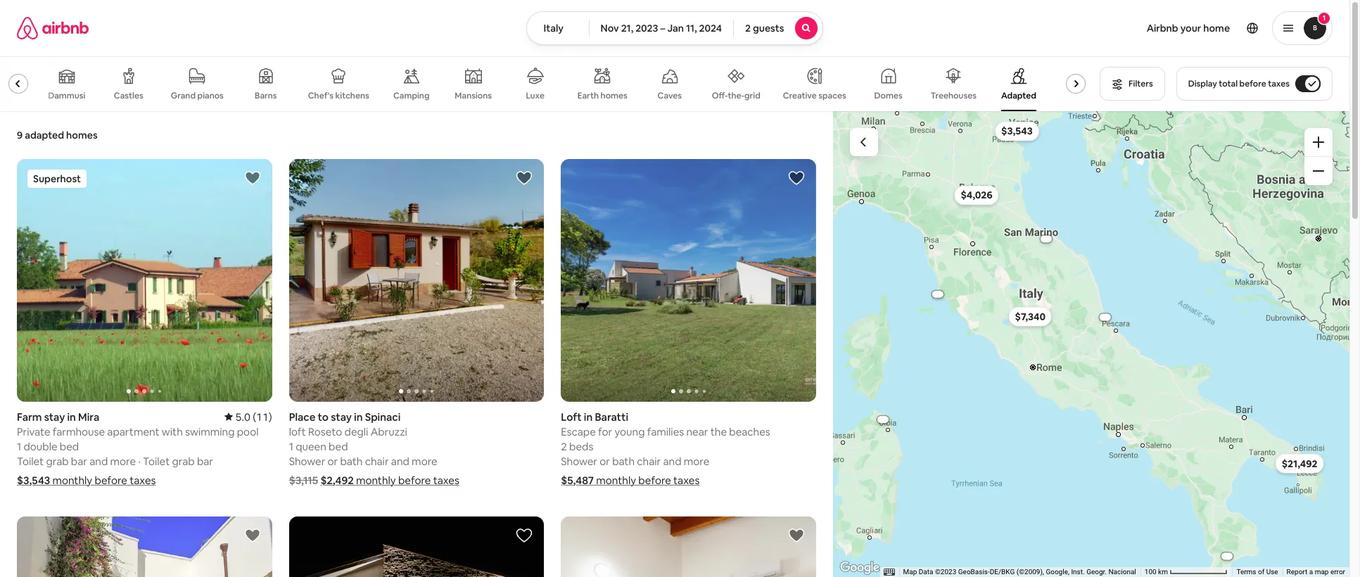 Task type: describe. For each thing, give the bounding box(es) containing it.
report
[[1287, 568, 1308, 576]]

chair for before
[[637, 454, 661, 468]]

private
[[17, 425, 50, 438]]

pool
[[237, 425, 259, 438]]

homes inside group
[[601, 90, 628, 101]]

100 km
[[1145, 568, 1170, 576]]

creative
[[783, 90, 817, 101]]

1 button
[[1273, 11, 1333, 45]]

filters
[[1129, 78, 1153, 89]]

–
[[660, 22, 665, 34]]

jan
[[668, 22, 684, 34]]

nov 21, 2023 – jan 11, 2024 button
[[589, 11, 734, 45]]

in inside place to stay in spinaci loft roseto degli abruzzi 1 queen bed shower or bath chair and more $3,115 $2,492 monthly before taxes
[[354, 410, 363, 423]]

domes
[[875, 90, 903, 101]]

earth
[[578, 90, 599, 101]]

swimming
[[185, 425, 235, 438]]

taxes inside farm stay in mira private farmhouse apartment with swimming pool 1 double bed toilet grab bar and more · toilet grab bar $3,543 monthly before taxes
[[130, 473, 156, 487]]

apartment
[[107, 425, 159, 438]]

your
[[1181, 22, 1202, 34]]

airbnb your home
[[1147, 22, 1230, 34]]

mansions
[[455, 90, 492, 101]]

inst.
[[1071, 568, 1085, 576]]

earth homes
[[578, 90, 628, 101]]

grand pianos
[[171, 90, 224, 101]]

place
[[289, 410, 316, 423]]

abruzzi
[[371, 425, 407, 438]]

use
[[1267, 568, 1279, 576]]

terms of use
[[1237, 568, 1279, 576]]

km
[[1159, 568, 1168, 576]]

mira
[[78, 410, 99, 423]]

1 inside farm stay in mira private farmhouse apartment with swimming pool 1 double bed toilet grab bar and more · toilet grab bar $3,543 monthly before taxes
[[17, 440, 21, 453]]

11,
[[686, 22, 697, 34]]

off-the-grid
[[712, 90, 761, 101]]

(©2009),
[[1017, 568, 1044, 576]]

geogr.
[[1087, 568, 1107, 576]]

guests
[[753, 22, 784, 34]]

monthly inside farm stay in mira private farmhouse apartment with swimming pool 1 double bed toilet grab bar and more · toilet grab bar $3,543 monthly before taxes
[[52, 473, 92, 487]]

before inside place to stay in spinaci loft roseto degli abruzzi 1 queen bed shower or bath chair and more $3,115 $2,492 monthly before taxes
[[398, 473, 431, 487]]

chair for monthly
[[365, 454, 389, 468]]

queen
[[296, 440, 326, 453]]

the
[[711, 425, 727, 438]]

$7,340 button
[[1009, 307, 1052, 326]]

$4,026 button
[[955, 185, 999, 205]]

beds
[[569, 440, 594, 453]]

$3,543 button
[[995, 121, 1039, 141]]

nov 21, 2023 – jan 11, 2024
[[601, 22, 722, 34]]

loft
[[289, 425, 306, 438]]

5.0 (11)
[[235, 410, 272, 423]]

2 toilet from the left
[[143, 454, 170, 468]]

zoom in image
[[1313, 137, 1325, 148]]

add to wishlist: dome in campi salentina image
[[244, 527, 261, 544]]

5.0 out of 5 average rating,  11 reviews image
[[224, 410, 272, 423]]

2 inside loft in baratti escape for young families near the beaches 2 beds shower or bath chair and more $5,487 monthly before taxes
[[561, 440, 567, 453]]

$21,492 button
[[1276, 454, 1324, 473]]

total
[[1219, 78, 1238, 89]]

2 inside button
[[745, 22, 751, 34]]

italy
[[544, 22, 564, 34]]

families
[[647, 425, 684, 438]]

adapted
[[1002, 90, 1037, 101]]

de/bkg
[[990, 568, 1015, 576]]

beaches
[[729, 425, 770, 438]]

2 guests
[[745, 22, 784, 34]]

keyboard shortcuts image
[[884, 569, 895, 576]]

100
[[1145, 568, 1157, 576]]

terms
[[1237, 568, 1257, 576]]

report a map error
[[1287, 568, 1346, 576]]

display total before taxes
[[1189, 78, 1290, 89]]

taxes inside loft in baratti escape for young families near the beaches 2 beds shower or bath chair and more $5,487 monthly before taxes
[[674, 473, 700, 487]]

1 toilet from the left
[[17, 454, 44, 468]]

with
[[162, 425, 183, 438]]

degli
[[345, 425, 368, 438]]

before inside farm stay in mira private farmhouse apartment with swimming pool 1 double bed toilet grab bar and more · toilet grab bar $3,543 monthly before taxes
[[95, 473, 127, 487]]

geobasis-
[[958, 568, 990, 576]]

map data ©2023 geobasis-de/bkg (©2009), google, inst. geogr. nacional
[[903, 568, 1137, 576]]

spaces
[[819, 90, 846, 101]]

bath for $2,492
[[340, 454, 363, 468]]

2023
[[636, 22, 658, 34]]

double
[[24, 440, 57, 453]]

caves
[[658, 90, 682, 101]]

add to wishlist: farm stay in mira image
[[244, 170, 261, 187]]

2024
[[699, 22, 722, 34]]

and for $3,543
[[90, 454, 108, 468]]

near
[[687, 425, 708, 438]]

none search field containing italy
[[526, 11, 824, 45]]

terms of use link
[[1237, 568, 1279, 576]]

stay inside place to stay in spinaci loft roseto degli abruzzi 1 queen bed shower or bath chair and more $3,115 $2,492 monthly before taxes
[[331, 410, 352, 423]]

airbnb your home link
[[1139, 13, 1239, 43]]

more for monthly
[[412, 454, 437, 468]]

grid
[[745, 90, 761, 101]]

a
[[1310, 568, 1313, 576]]



Task type: locate. For each thing, give the bounding box(es) containing it.
chair inside loft in baratti escape for young families near the beaches 2 beds shower or bath chair and more $5,487 monthly before taxes
[[637, 454, 661, 468]]

stay right to
[[331, 410, 352, 423]]

group
[[0, 56, 1101, 111], [17, 159, 272, 402], [289, 159, 544, 402], [561, 159, 816, 402], [17, 516, 272, 577], [289, 516, 544, 577], [561, 516, 816, 577]]

bath inside place to stay in spinaci loft roseto degli abruzzi 1 queen bed shower or bath chair and more $3,115 $2,492 monthly before taxes
[[340, 454, 363, 468]]

stay right farm
[[44, 410, 65, 423]]

and down families
[[663, 454, 682, 468]]

error
[[1331, 568, 1346, 576]]

0 horizontal spatial in
[[67, 410, 76, 423]]

bed
[[60, 440, 79, 453], [329, 440, 348, 453]]

add to wishlist: home in settingiano image
[[788, 527, 805, 544]]

2 left beds
[[561, 440, 567, 453]]

2 guests button
[[733, 11, 824, 45]]

shower for queen
[[289, 454, 325, 468]]

1 chair from the left
[[365, 454, 389, 468]]

chef's
[[308, 90, 334, 101]]

monthly right $5,487
[[596, 473, 636, 487]]

before right total
[[1240, 78, 1267, 89]]

1 horizontal spatial stay
[[331, 410, 352, 423]]

before down families
[[639, 473, 671, 487]]

toilet right ·
[[143, 454, 170, 468]]

chair inside place to stay in spinaci loft roseto degli abruzzi 1 queen bed shower or bath chair and more $3,115 $2,492 monthly before taxes
[[365, 454, 389, 468]]

stay inside farm stay in mira private farmhouse apartment with swimming pool 1 double bed toilet grab bar and more · toilet grab bar $3,543 monthly before taxes
[[44, 410, 65, 423]]

bath up $2,492
[[340, 454, 363, 468]]

1 bed from the left
[[60, 440, 79, 453]]

and down farmhouse
[[90, 454, 108, 468]]

grab down double
[[46, 454, 69, 468]]

0 horizontal spatial bed
[[60, 440, 79, 453]]

and for taxes
[[391, 454, 409, 468]]

1 horizontal spatial more
[[412, 454, 437, 468]]

or inside loft in baratti escape for young families near the beaches 2 beds shower or bath chair and more $5,487 monthly before taxes
[[600, 454, 610, 468]]

1 in from the left
[[67, 410, 76, 423]]

in right loft
[[584, 410, 593, 423]]

homes
[[601, 90, 628, 101], [66, 129, 98, 141]]

or down for
[[600, 454, 610, 468]]

1 horizontal spatial and
[[391, 454, 409, 468]]

0 horizontal spatial bath
[[340, 454, 363, 468]]

0 vertical spatial $3,543
[[1002, 125, 1033, 138]]

1 horizontal spatial grab
[[172, 454, 195, 468]]

0 horizontal spatial grab
[[46, 454, 69, 468]]

2 left guests
[[745, 22, 751, 34]]

1 vertical spatial 2
[[561, 440, 567, 453]]

1 inside place to stay in spinaci loft roseto degli abruzzi 1 queen bed shower or bath chair and more $3,115 $2,492 monthly before taxes
[[289, 440, 293, 453]]

monthly right $2,492
[[356, 473, 396, 487]]

$2,492
[[321, 473, 354, 487]]

more inside loft in baratti escape for young families near the beaches 2 beds shower or bath chair and more $5,487 monthly before taxes
[[684, 454, 710, 468]]

shower
[[289, 454, 325, 468], [561, 454, 598, 468]]

0 horizontal spatial stay
[[44, 410, 65, 423]]

report a map error link
[[1287, 568, 1346, 576]]

$3,115
[[289, 473, 318, 487]]

0 horizontal spatial toilet
[[17, 454, 44, 468]]

2 horizontal spatial in
[[584, 410, 593, 423]]

2
[[745, 22, 751, 34], [561, 440, 567, 453]]

3 and from the left
[[663, 454, 682, 468]]

homes right earth
[[601, 90, 628, 101]]

21,
[[621, 22, 634, 34]]

loft in baratti escape for young families near the beaches 2 beds shower or bath chair and more $5,487 monthly before taxes
[[561, 410, 770, 487]]

3 monthly from the left
[[596, 473, 636, 487]]

monthly inside place to stay in spinaci loft roseto degli abruzzi 1 queen bed shower or bath chair and more $3,115 $2,492 monthly before taxes
[[356, 473, 396, 487]]

0 horizontal spatial 1
[[17, 440, 21, 453]]

2 horizontal spatial more
[[684, 454, 710, 468]]

1 and from the left
[[90, 454, 108, 468]]

or
[[328, 454, 338, 468], [600, 454, 610, 468]]

bath down young
[[612, 454, 635, 468]]

in inside farm stay in mira private farmhouse apartment with swimming pool 1 double bed toilet grab bar and more · toilet grab bar $3,543 monthly before taxes
[[67, 410, 76, 423]]

monthly inside loft in baratti escape for young families near the beaches 2 beds shower or bath chair and more $5,487 monthly before taxes
[[596, 473, 636, 487]]

before inside loft in baratti escape for young families near the beaches 2 beds shower or bath chair and more $5,487 monthly before taxes
[[639, 473, 671, 487]]

chair down abruzzi
[[365, 454, 389, 468]]

2 horizontal spatial monthly
[[596, 473, 636, 487]]

0 horizontal spatial shower
[[289, 454, 325, 468]]

map
[[903, 568, 917, 576]]

creative spaces
[[783, 90, 846, 101]]

before down apartment
[[95, 473, 127, 487]]

farm
[[17, 410, 42, 423]]

and inside place to stay in spinaci loft roseto degli abruzzi 1 queen bed shower or bath chair and more $3,115 $2,492 monthly before taxes
[[391, 454, 409, 468]]

0 vertical spatial homes
[[601, 90, 628, 101]]

None search field
[[526, 11, 824, 45]]

$5,487
[[561, 473, 594, 487]]

add to wishlist: loft in baratti image
[[788, 170, 805, 187]]

or for bed
[[328, 454, 338, 468]]

1 horizontal spatial 2
[[745, 22, 751, 34]]

2 bath from the left
[[612, 454, 635, 468]]

taxes inside place to stay in spinaci loft roseto degli abruzzi 1 queen bed shower or bath chair and more $3,115 $2,492 monthly before taxes
[[433, 473, 460, 487]]

filters button
[[1100, 67, 1165, 101]]

0 horizontal spatial more
[[110, 454, 136, 468]]

1 horizontal spatial $3,543
[[1002, 125, 1033, 138]]

more for grab
[[110, 454, 136, 468]]

in inside loft in baratti escape for young families near the beaches 2 beds shower or bath chair and more $5,487 monthly before taxes
[[584, 410, 593, 423]]

italy button
[[526, 11, 590, 45]]

$3,543 inside farm stay in mira private farmhouse apartment with swimming pool 1 double bed toilet grab bar and more · toilet grab bar $3,543 monthly before taxes
[[17, 473, 50, 487]]

or up $2,492
[[328, 454, 338, 468]]

data
[[919, 568, 934, 576]]

1 horizontal spatial in
[[354, 410, 363, 423]]

treehouses
[[931, 90, 977, 101]]

bar down swimming
[[197, 454, 213, 468]]

5.0
[[235, 410, 250, 423]]

before down abruzzi
[[398, 473, 431, 487]]

in
[[67, 410, 76, 423], [354, 410, 363, 423], [584, 410, 593, 423]]

bath inside loft in baratti escape for young families near the beaches 2 beds shower or bath chair and more $5,487 monthly before taxes
[[612, 454, 635, 468]]

$4,026
[[961, 189, 993, 202]]

$3,543 inside button
[[1002, 125, 1033, 138]]

0 horizontal spatial chair
[[365, 454, 389, 468]]

2 grab from the left
[[172, 454, 195, 468]]

home
[[1204, 22, 1230, 34]]

2 bed from the left
[[329, 440, 348, 453]]

farmhouse
[[53, 425, 105, 438]]

1 horizontal spatial bed
[[329, 440, 348, 453]]

and inside loft in baratti escape for young families near the beaches 2 beds shower or bath chair and more $5,487 monthly before taxes
[[663, 454, 682, 468]]

1 bath from the left
[[340, 454, 363, 468]]

1 grab from the left
[[46, 454, 69, 468]]

map
[[1315, 568, 1329, 576]]

kitchens
[[335, 90, 369, 101]]

©2023
[[935, 568, 957, 576]]

1 horizontal spatial or
[[600, 454, 610, 468]]

chair down families
[[637, 454, 661, 468]]

2 more from the left
[[412, 454, 437, 468]]

1 horizontal spatial homes
[[601, 90, 628, 101]]

display
[[1189, 78, 1217, 89]]

and inside farm stay in mira private farmhouse apartment with swimming pool 1 double bed toilet grab bar and more · toilet grab bar $3,543 monthly before taxes
[[90, 454, 108, 468]]

2 chair from the left
[[637, 454, 661, 468]]

in up degli on the bottom
[[354, 410, 363, 423]]

in up farmhouse
[[67, 410, 76, 423]]

0 horizontal spatial $3,543
[[17, 473, 50, 487]]

add to wishlist: farm stay in apsella image
[[516, 527, 533, 544]]

2 stay from the left
[[331, 410, 352, 423]]

shower inside place to stay in spinaci loft roseto degli abruzzi 1 queen bed shower or bath chair and more $3,115 $2,492 monthly before taxes
[[289, 454, 325, 468]]

chair
[[365, 454, 389, 468], [637, 454, 661, 468]]

0 horizontal spatial and
[[90, 454, 108, 468]]

and down abruzzi
[[391, 454, 409, 468]]

profile element
[[841, 0, 1333, 56]]

add to wishlist: place to stay in spinaci image
[[516, 170, 533, 187]]

shower inside loft in baratti escape for young families near the beaches 2 beds shower or bath chair and more $5,487 monthly before taxes
[[561, 454, 598, 468]]

1 horizontal spatial chair
[[637, 454, 661, 468]]

1 more from the left
[[110, 454, 136, 468]]

toilet down double
[[17, 454, 44, 468]]

pianos
[[197, 90, 224, 101]]

bed inside place to stay in spinaci loft roseto degli abruzzi 1 queen bed shower or bath chair and more $3,115 $2,492 monthly before taxes
[[329, 440, 348, 453]]

1 horizontal spatial toilet
[[143, 454, 170, 468]]

2 monthly from the left
[[356, 473, 396, 487]]

2 horizontal spatial and
[[663, 454, 682, 468]]

the-
[[728, 90, 745, 101]]

0 horizontal spatial homes
[[66, 129, 98, 141]]

1 shower from the left
[[289, 454, 325, 468]]

3 more from the left
[[684, 454, 710, 468]]

1 monthly from the left
[[52, 473, 92, 487]]

1 bar from the left
[[71, 454, 87, 468]]

1 inside dropdown button
[[1323, 13, 1326, 23]]

100 km button
[[1141, 567, 1233, 577]]

or inside place to stay in spinaci loft roseto degli abruzzi 1 queen bed shower or bath chair and more $3,115 $2,492 monthly before taxes
[[328, 454, 338, 468]]

zoom out image
[[1313, 165, 1325, 177]]

shower down beds
[[561, 454, 598, 468]]

monthly down double
[[52, 473, 92, 487]]

grab down with
[[172, 454, 195, 468]]

more inside farm stay in mira private farmhouse apartment with swimming pool 1 double bed toilet grab bar and more · toilet grab bar $3,543 monthly before taxes
[[110, 454, 136, 468]]

1 horizontal spatial monthly
[[356, 473, 396, 487]]

shower down queen
[[289, 454, 325, 468]]

0 horizontal spatial monthly
[[52, 473, 92, 487]]

bath for monthly
[[612, 454, 635, 468]]

dammusi
[[48, 90, 85, 101]]

nov
[[601, 22, 619, 34]]

2 in from the left
[[354, 410, 363, 423]]

2 horizontal spatial 1
[[1323, 13, 1326, 23]]

9
[[17, 129, 23, 141]]

1 horizontal spatial 1
[[289, 440, 293, 453]]

to
[[318, 410, 329, 423]]

baratti
[[595, 410, 628, 423]]

1
[[1323, 13, 1326, 23], [17, 440, 21, 453], [289, 440, 293, 453]]

$7,340
[[1015, 310, 1046, 323]]

bed inside farm stay in mira private farmhouse apartment with swimming pool 1 double bed toilet grab bar and more · toilet grab bar $3,543 monthly before taxes
[[60, 440, 79, 453]]

group containing off-the-grid
[[0, 56, 1101, 111]]

2 or from the left
[[600, 454, 610, 468]]

barns
[[255, 90, 277, 101]]

2 shower from the left
[[561, 454, 598, 468]]

0 horizontal spatial 2
[[561, 440, 567, 453]]

1 stay from the left
[[44, 410, 65, 423]]

taxes
[[1268, 78, 1290, 89], [130, 473, 156, 487], [433, 473, 460, 487], [674, 473, 700, 487]]

0 horizontal spatial bar
[[71, 454, 87, 468]]

homes right adapted
[[66, 129, 98, 141]]

grand
[[171, 90, 196, 101]]

9 adapted homes
[[17, 129, 98, 141]]

1 vertical spatial $3,543
[[17, 473, 50, 487]]

grab
[[46, 454, 69, 468], [172, 454, 195, 468]]

young
[[615, 425, 645, 438]]

$21,492
[[1282, 457, 1318, 470]]

1 vertical spatial homes
[[66, 129, 98, 141]]

spinaci
[[365, 410, 401, 423]]

1 horizontal spatial shower
[[561, 454, 598, 468]]

bar down farmhouse
[[71, 454, 87, 468]]

before
[[1240, 78, 1267, 89], [95, 473, 127, 487], [398, 473, 431, 487], [639, 473, 671, 487]]

2 bar from the left
[[197, 454, 213, 468]]

0 vertical spatial 2
[[745, 22, 751, 34]]

$3,543 down double
[[17, 473, 50, 487]]

escape
[[561, 425, 596, 438]]

$3,543 down adapted
[[1002, 125, 1033, 138]]

2 and from the left
[[391, 454, 409, 468]]

place to stay in spinaci loft roseto degli abruzzi 1 queen bed shower or bath chair and more $3,115 $2,492 monthly before taxes
[[289, 410, 460, 487]]

loft
[[561, 410, 582, 423]]

google image
[[837, 559, 883, 577]]

more inside place to stay in spinaci loft roseto degli abruzzi 1 queen bed shower or bath chair and more $3,115 $2,492 monthly before taxes
[[412, 454, 437, 468]]

0 horizontal spatial or
[[328, 454, 338, 468]]

chef's kitchens
[[308, 90, 369, 101]]

toilet
[[17, 454, 44, 468], [143, 454, 170, 468]]

shower for 2
[[561, 454, 598, 468]]

1 horizontal spatial bar
[[197, 454, 213, 468]]

roseto
[[308, 425, 342, 438]]

3 in from the left
[[584, 410, 593, 423]]

google,
[[1046, 568, 1070, 576]]

of
[[1258, 568, 1265, 576]]

1 or from the left
[[328, 454, 338, 468]]

nacional
[[1109, 568, 1137, 576]]

bed down farmhouse
[[60, 440, 79, 453]]

google map
showing 9 stays. region
[[833, 111, 1350, 577]]

more for before
[[684, 454, 710, 468]]

adapted
[[25, 129, 64, 141]]

1 horizontal spatial bath
[[612, 454, 635, 468]]

bed down roseto
[[329, 440, 348, 453]]

or for beds
[[600, 454, 610, 468]]

more
[[110, 454, 136, 468], [412, 454, 437, 468], [684, 454, 710, 468]]



Task type: vqa. For each thing, say whether or not it's contained in the screenshot.
Book for a private group link
no



